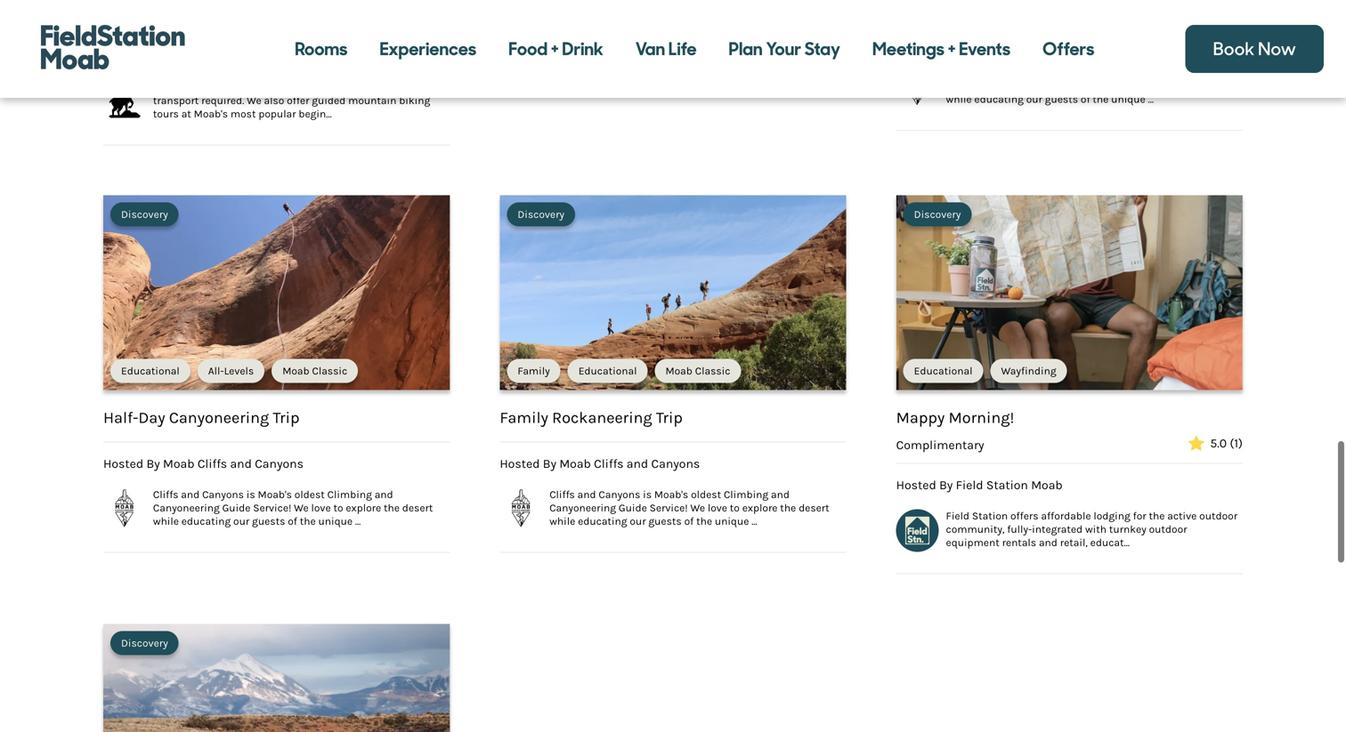 Task type: vqa. For each thing, say whether or not it's contained in the screenshot.
IN inside the Whether you're planning a company retreat, an executive offsite, a gear demo, a seminar, or even a party, Field Station Moab events offer more than just a place to stay. Host your event in our flexib
no



Task type: locate. For each thing, give the bounding box(es) containing it.
1 trip from the left
[[273, 409, 300, 428]]

moab classic for half-day canyoneering trip
[[282, 365, 347, 378]]

by left bighorn
[[146, 49, 160, 64]]

family rockaneering trip image
[[500, 178, 846, 409]]

0 horizontal spatial bike
[[294, 81, 315, 94]]

by down complimentary
[[939, 478, 953, 493]]

we are a trailhead mountain bike rental service. no bike transport required. we also offer guided mountain biking tours at moab's most popular beginner to intermediate trail systems. image
[[103, 81, 146, 124]]

2 horizontal spatial love
[[1104, 79, 1124, 92]]

love for family rockaneering trip
[[708, 502, 727, 515]]

0 horizontal spatial love
[[311, 502, 331, 515]]

1 horizontal spatial of
[[684, 516, 694, 528]]

+ inside food + drink "link"
[[551, 37, 559, 61]]

0 horizontal spatial while
[[153, 516, 179, 528]]

educational up day
[[121, 365, 180, 378]]

drink
[[562, 37, 604, 61]]

2 horizontal spatial service!
[[1046, 79, 1084, 92]]

2 horizontal spatial desert
[[1195, 79, 1226, 92]]

to for half-day canyoneering trip
[[333, 502, 343, 515]]

affordable
[[1041, 510, 1091, 523]]

0 horizontal spatial guests
[[252, 516, 285, 528]]

mountain down service.
[[348, 95, 397, 107]]

mappy morning! image
[[896, 196, 1243, 391]]

1 horizontal spatial service!
[[650, 502, 688, 515]]

cliffs down meetings + events
[[946, 66, 971, 79]]

explore for half-day canyoneering trip
[[346, 502, 381, 515]]

0 vertical spatial outdoor
[[1199, 510, 1238, 523]]

guests
[[1045, 93, 1078, 105], [252, 516, 285, 528], [649, 516, 682, 528]]

2 educational from the left
[[578, 365, 637, 378]]

0 horizontal spatial educational
[[121, 365, 180, 378]]

mountain
[[243, 81, 291, 94], [348, 95, 397, 107]]

2 trip from the left
[[656, 409, 683, 428]]

3 educational button from the left
[[903, 359, 983, 384]]

discovery button
[[110, 203, 179, 227], [507, 203, 575, 227], [903, 203, 972, 227], [110, 632, 179, 656]]

guests for family rockaneering trip
[[649, 516, 682, 528]]

educational up rockaneering
[[578, 365, 637, 378]]

1 horizontal spatial educational button
[[568, 359, 648, 384]]

1 horizontal spatial mountain
[[348, 95, 397, 107]]

by
[[939, 34, 953, 49], [146, 49, 160, 64], [146, 457, 160, 472], [543, 457, 556, 472], [939, 478, 953, 493]]

rentals
[[1002, 537, 1036, 550]]

love for half-day canyoneering trip
[[311, 502, 331, 515]]

+ inside meetings + events link
[[948, 37, 956, 61]]

educational button up day
[[110, 359, 190, 384]]

cliffs
[[990, 34, 1020, 49], [946, 66, 971, 79], [198, 457, 227, 472], [594, 457, 624, 472], [153, 489, 178, 501], [550, 489, 575, 501]]

no
[[388, 81, 401, 94]]

2 horizontal spatial our
[[1026, 93, 1042, 105]]

0 vertical spatial field
[[956, 478, 983, 493]]

bike up biking
[[403, 81, 424, 94]]

hosted by moab cliffs and canyons for family rockaneering trip
[[500, 457, 700, 472]]

1 + from the left
[[551, 37, 559, 61]]

1 educational from the left
[[121, 365, 180, 378]]

bike up offer
[[294, 81, 315, 94]]

0 horizontal spatial moab classic
[[282, 365, 347, 378]]

2 horizontal spatial educational
[[914, 365, 973, 378]]

cliffs down day
[[153, 489, 178, 501]]

moab's for the rightmost cliffs and canyons is moab's oldest climbing and canyoneering guide service! we love to explore the desert while educating our guests of the unique and beautiful landscape that we call home. come have an adventure with us! icon
[[1051, 66, 1085, 79]]

educational for half-
[[121, 365, 180, 378]]

meetings + events link
[[856, 22, 1027, 76]]

1 horizontal spatial hosted by moab cliffs and canyons
[[500, 457, 700, 472]]

our
[[1026, 93, 1042, 105], [233, 516, 249, 528], [630, 516, 646, 528]]

1 vertical spatial station
[[972, 510, 1008, 523]]

hosted by moab cliffs and canyons for half-day canyoneering trip
[[103, 457, 304, 472]]

2 horizontal spatial educational button
[[903, 359, 983, 384]]

by down family rockaneering trip
[[543, 457, 556, 472]]

3 educational from the left
[[914, 365, 973, 378]]

trailhead
[[196, 81, 241, 94]]

1 horizontal spatial moab classic
[[665, 365, 730, 378]]

for
[[1133, 510, 1146, 523]]

1 vertical spatial mountain
[[348, 95, 397, 107]]

0 horizontal spatial trip
[[273, 409, 300, 428]]

station up offers
[[986, 478, 1028, 493]]

0 horizontal spatial outdoor
[[1149, 524, 1187, 536]]

guide
[[1015, 79, 1044, 92], [222, 502, 251, 515], [619, 502, 647, 515]]

oldest for family rockaneering trip
[[691, 489, 721, 501]]

hosted
[[896, 34, 936, 49], [103, 49, 143, 64], [103, 457, 143, 472], [500, 457, 540, 472], [896, 478, 936, 493]]

2 horizontal spatial unique
[[1111, 93, 1146, 105]]

we are a trailhead mountain bike rental service. no bike transport required. we also offer guided mountain biking tours at moab's most popular begin...
[[153, 81, 430, 120]]

1 horizontal spatial classic
[[695, 365, 730, 378]]

educational for mappy
[[914, 365, 973, 378]]

0 horizontal spatial educating
[[181, 516, 231, 528]]

1 horizontal spatial oldest
[[691, 489, 721, 501]]

... for family rockaneering trip
[[752, 516, 757, 528]]

1 horizontal spatial our
[[630, 516, 646, 528]]

discovery button for family
[[507, 203, 575, 227]]

0 horizontal spatial oldest
[[294, 489, 325, 501]]

1 horizontal spatial trip
[[656, 409, 683, 428]]

station
[[986, 478, 1028, 493], [972, 510, 1008, 523]]

...
[[1148, 93, 1154, 105], [355, 516, 361, 528], [752, 516, 757, 528]]

+ left events on the right top
[[948, 37, 956, 61]]

0 horizontal spatial moab classic button
[[272, 359, 358, 384]]

1 horizontal spatial climbing
[[724, 489, 769, 501]]

food
[[509, 37, 548, 61]]

family for family
[[518, 365, 550, 378]]

1 educational button from the left
[[110, 359, 190, 384]]

climbing
[[1120, 66, 1165, 79], [327, 489, 372, 501], [724, 489, 769, 501]]

0 horizontal spatial cliffs and canyons is moab's oldest climbing and canyoneering guide service! we love to explore the desert while educating our guests of the unique ...
[[153, 489, 433, 528]]

family rockaneering trip
[[500, 409, 683, 428]]

integrated
[[1032, 524, 1083, 536]]

1 horizontal spatial is
[[643, 489, 652, 501]]

discovery button for mappy
[[903, 203, 972, 227]]

by down day
[[146, 457, 160, 472]]

biking
[[399, 95, 430, 107]]

0 horizontal spatial of
[[288, 516, 297, 528]]

1 moab classic button from the left
[[272, 359, 358, 384]]

begin...
[[299, 108, 332, 120]]

educational button up rockaneering
[[568, 359, 648, 384]]

educational up mappy morning!
[[914, 365, 973, 378]]

outdoor
[[1199, 510, 1238, 523], [1149, 524, 1187, 536]]

0 horizontal spatial classic
[[312, 365, 347, 378]]

moab classic button for family rockaneering trip
[[655, 359, 741, 384]]

love
[[1104, 79, 1124, 92], [311, 502, 331, 515], [708, 502, 727, 515]]

cliffs and canyons is moab's oldest climbing and canyoneering guide service! we love to explore the desert while educating our guests of the unique ...
[[946, 66, 1226, 105], [153, 489, 433, 528], [550, 489, 830, 528]]

moab classic button
[[272, 359, 358, 384], [655, 359, 741, 384]]

oldest for half-day canyoneering trip
[[294, 489, 325, 501]]

service! for family rockaneering trip
[[650, 502, 688, 515]]

the inside "field station offers affordable lodging for the active outdoor community, fully-integrated with turnkey outdoor equipment rentals and retail, educat..."
[[1149, 510, 1165, 523]]

plan your stay link
[[713, 22, 856, 76]]

0 horizontal spatial guide
[[222, 502, 251, 515]]

hosted up field station offers affordable lodging for the active outdoor
community, fully-integrated with turnkey outdoor equipment rentals and retail, educational programming, and guided experiences. it's where experiential retail and experiential lodging meet — at the trailhead. 'icon'
[[896, 478, 936, 493]]

0 horizontal spatial explore
[[346, 502, 381, 515]]

hosted down half- on the bottom of page
[[103, 457, 143, 472]]

0 horizontal spatial +
[[551, 37, 559, 61]]

1 horizontal spatial guide
[[619, 502, 647, 515]]

moab classic
[[282, 365, 347, 378], [665, 365, 730, 378]]

classic
[[312, 365, 347, 378], [695, 365, 730, 378]]

moab classic for family rockaneering trip
[[665, 365, 730, 378]]

discovery button for half-
[[110, 203, 179, 227]]

hosted for mappy morning!
[[896, 478, 936, 493]]

service!
[[1046, 79, 1084, 92], [253, 502, 291, 515], [650, 502, 688, 515]]

1 horizontal spatial educational
[[578, 365, 637, 378]]

is
[[1039, 66, 1048, 79], [246, 489, 255, 501], [643, 489, 652, 501]]

offers
[[1011, 510, 1039, 523]]

offers
[[1043, 37, 1095, 61]]

0 horizontal spatial is
[[246, 489, 255, 501]]

educational button up mappy morning!
[[903, 359, 983, 384]]

cliffs and canyons is moab's oldest climbing and canyoneering guide service! we love to explore the desert while educating our guests of the unique and beautiful landscape that we call home. come have an adventure with us! image
[[896, 66, 939, 108], [103, 489, 146, 531], [500, 489, 542, 531]]

0 horizontal spatial hosted by moab cliffs and canyons
[[103, 457, 304, 472]]

and
[[1023, 34, 1045, 49], [974, 66, 993, 79], [1168, 66, 1186, 79], [230, 457, 252, 472], [627, 457, 648, 472], [181, 489, 200, 501], [375, 489, 393, 501], [577, 489, 596, 501], [771, 489, 790, 501], [1039, 537, 1058, 550]]

2 horizontal spatial oldest
[[1087, 66, 1118, 79]]

outdoor down the active at the right
[[1149, 524, 1187, 536]]

mappy morning!
[[896, 409, 1014, 428]]

service.
[[349, 81, 385, 94]]

most
[[231, 108, 256, 120]]

desert for family rockaneering trip
[[799, 502, 830, 515]]

2 horizontal spatial cliffs and canyons is moab's oldest climbing and canyoneering guide service! we love to explore the desert while educating our guests of the unique ...
[[946, 66, 1226, 105]]

1 horizontal spatial cliffs and canyons is moab's oldest climbing and canyoneering guide service! we love to explore the desert while educating our guests of the unique ...
[[550, 489, 830, 528]]

moab
[[956, 34, 988, 49], [282, 365, 310, 378], [665, 365, 693, 378], [163, 457, 195, 472], [559, 457, 591, 472], [1031, 478, 1063, 493]]

bike
[[294, 81, 315, 94], [403, 81, 424, 94]]

family down family button
[[500, 409, 548, 428]]

2 horizontal spatial hosted by moab cliffs and canyons
[[896, 34, 1097, 49]]

mappy
[[896, 409, 945, 428]]

oldest
[[1087, 66, 1118, 79], [294, 489, 325, 501], [691, 489, 721, 501]]

0 horizontal spatial climbing
[[327, 489, 372, 501]]

desert
[[1195, 79, 1226, 92], [402, 502, 433, 515], [799, 502, 830, 515]]

hosted down from
[[103, 49, 143, 64]]

mountain up also at the top left of page
[[243, 81, 291, 94]]

1 horizontal spatial to
[[730, 502, 740, 515]]

the moab brand trails - guided mountain biking tour image
[[103, 607, 450, 733]]

canyoneering
[[946, 79, 1013, 92], [169, 409, 269, 428], [153, 502, 220, 515], [550, 502, 616, 515]]

2 + from the left
[[948, 37, 956, 61]]

experiences
[[380, 37, 477, 61]]

canyoneering for half-day canyoneering trip's cliffs and canyons is moab's oldest climbing and canyoneering guide service! we love to explore the desert while educating our guests of the unique and beautiful landscape that we call home. come have an adventure with us! icon
[[153, 502, 220, 515]]

2 horizontal spatial educating
[[974, 93, 1024, 105]]

0 horizontal spatial cliffs and canyons is moab's oldest climbing and canyoneering guide service! we love to explore the desert while educating our guests of the unique and beautiful landscape that we call home. come have an adventure with us! image
[[103, 489, 146, 531]]

while
[[946, 93, 972, 105], [153, 516, 179, 528], [550, 516, 575, 528]]

1 horizontal spatial guests
[[649, 516, 682, 528]]

0 horizontal spatial desert
[[402, 502, 433, 515]]

offers link
[[1027, 22, 1111, 76]]

we
[[1087, 79, 1102, 92], [153, 81, 168, 94], [247, 95, 261, 107], [294, 502, 309, 515], [690, 502, 705, 515]]

1 horizontal spatial bike
[[403, 81, 424, 94]]

2 moab classic button from the left
[[655, 359, 741, 384]]

1 horizontal spatial desert
[[799, 502, 830, 515]]

cliffs and canyons is moab's oldest climbing and canyoneering guide service! we love to explore the desert while educating our guests of the unique ... for half-day canyoneering trip
[[153, 489, 433, 528]]

1 vertical spatial outdoor
[[1149, 524, 1187, 536]]

1 moab classic from the left
[[282, 365, 347, 378]]

+ right food on the left of page
[[551, 37, 559, 61]]

1 horizontal spatial cliffs and canyons is moab's oldest climbing and canyoneering guide service! we love to explore the desert while educating our guests of the unique and beautiful landscape that we call home. come have an adventure with us! image
[[500, 489, 542, 531]]

hosted down family rockaneering trip
[[500, 457, 540, 472]]

the
[[1177, 79, 1193, 92], [1093, 93, 1109, 105], [384, 502, 400, 515], [780, 502, 796, 515], [1149, 510, 1165, 523], [300, 516, 316, 528], [696, 516, 712, 528]]

1 horizontal spatial explore
[[742, 502, 778, 515]]

outdoor right the active at the right
[[1199, 510, 1238, 523]]

0 horizontal spatial ...
[[355, 516, 361, 528]]

2 horizontal spatial of
[[1081, 93, 1090, 105]]

cliffs left offers link
[[990, 34, 1020, 49]]

plan
[[729, 37, 763, 61]]

1 horizontal spatial moab classic button
[[655, 359, 741, 384]]

1 horizontal spatial love
[[708, 502, 727, 515]]

book now
[[1213, 37, 1296, 61]]

explore
[[1139, 79, 1174, 92], [346, 502, 381, 515], [742, 502, 778, 515]]

to
[[1126, 79, 1136, 92], [333, 502, 343, 515], [730, 502, 740, 515]]

educational button
[[110, 359, 190, 384], [568, 359, 648, 384], [903, 359, 983, 384]]

half-day canyoneering trip
[[103, 409, 300, 428]]

transport
[[153, 95, 199, 107]]

0 horizontal spatial unique
[[318, 516, 353, 528]]

community,
[[946, 524, 1005, 536]]

1 horizontal spatial unique
[[715, 516, 749, 528]]

2 classic from the left
[[695, 365, 730, 378]]

a
[[188, 81, 194, 94]]

of for family rockaneering trip
[[684, 516, 694, 528]]

unique for family rockaneering trip
[[715, 516, 749, 528]]

field
[[956, 478, 983, 493], [946, 510, 970, 523]]

popular
[[259, 108, 296, 120]]

2 moab classic from the left
[[665, 365, 730, 378]]

0 vertical spatial mountain
[[243, 81, 291, 94]]

meetings + events
[[873, 37, 1011, 61]]

educat...
[[1090, 537, 1130, 550]]

0 horizontal spatial to
[[333, 502, 343, 515]]

field inside "field station offers affordable lodging for the active outdoor community, fully-integrated with turnkey outdoor equipment rentals and retail, educat..."
[[946, 510, 970, 523]]

1 horizontal spatial ...
[[752, 516, 757, 528]]

discovery
[[121, 209, 168, 221], [518, 209, 564, 221], [914, 209, 961, 221], [121, 638, 168, 650]]

educating
[[974, 93, 1024, 105], [181, 516, 231, 528], [578, 516, 627, 528]]

0 horizontal spatial service!
[[253, 502, 291, 515]]

family up family rockaneering trip
[[518, 365, 550, 378]]

experiences link
[[364, 22, 493, 76]]

is for family rockaneering trip
[[643, 489, 652, 501]]

0 horizontal spatial educational button
[[110, 359, 190, 384]]

1 horizontal spatial +
[[948, 37, 956, 61]]

1 horizontal spatial while
[[550, 516, 575, 528]]

explore for family rockaneering trip
[[742, 502, 778, 515]]

1 vertical spatial family
[[500, 409, 548, 428]]

canyoneering for cliffs and canyons is moab's oldest climbing and canyoneering guide service! we love to explore the desert while educating our guests of the unique and beautiful landscape that we call home. come have an adventure with us! icon corresponding to family rockaneering trip
[[550, 502, 616, 515]]

0 vertical spatial family
[[518, 365, 550, 378]]

1 bike from the left
[[294, 81, 315, 94]]

family inside family button
[[518, 365, 550, 378]]

unique
[[1111, 93, 1146, 105], [318, 516, 353, 528], [715, 516, 749, 528]]

1 vertical spatial field
[[946, 510, 970, 523]]

station up "community,"
[[972, 510, 1008, 523]]

wayfinding
[[1001, 365, 1056, 378]]

2 horizontal spatial climbing
[[1120, 66, 1165, 79]]

our for half-day canyoneering trip
[[233, 516, 249, 528]]

1 horizontal spatial educating
[[578, 516, 627, 528]]

1 classic from the left
[[312, 365, 347, 378]]

0 horizontal spatial our
[[233, 516, 249, 528]]

biking
[[269, 49, 306, 64]]

hosted by field station moab
[[896, 478, 1063, 493]]



Task type: describe. For each thing, give the bounding box(es) containing it.
by for family rockaneering trip
[[543, 457, 556, 472]]

2 horizontal spatial to
[[1126, 79, 1136, 92]]

at
[[181, 108, 191, 120]]

plan your stay
[[729, 37, 840, 61]]

desert for half-day canyoneering trip
[[402, 502, 433, 515]]

bighorn
[[163, 49, 208, 64]]

educating for family rockaneering trip
[[578, 516, 627, 528]]

hosted for half-day canyoneering trip
[[103, 457, 143, 472]]

moab classic button for half-day canyoneering trip
[[272, 359, 358, 384]]

family for family rockaneering trip
[[500, 409, 548, 428]]

while for half-day canyoneering trip
[[153, 516, 179, 528]]

required.
[[201, 95, 244, 107]]

tours
[[153, 108, 179, 120]]

retail,
[[1060, 537, 1088, 550]]

2 horizontal spatial explore
[[1139, 79, 1174, 92]]

now
[[1258, 37, 1296, 61]]

with
[[1085, 524, 1107, 536]]

we for half-day canyoneering trip's cliffs and canyons is moab's oldest climbing and canyoneering guide service! we love to explore the desert while educating our guests of the unique and beautiful landscape that we call home. come have an adventure with us! icon
[[294, 502, 309, 515]]

hosted by bighorn mountain biking
[[103, 49, 306, 64]]

0 horizontal spatial mountain
[[243, 81, 291, 94]]

discovery for mappy
[[914, 209, 961, 221]]

2 horizontal spatial while
[[946, 93, 972, 105]]

cliffs and canyons is moab's oldest climbing and canyoneering guide service! we love to explore the desert while educating our guests of the unique and beautiful landscape that we call home. come have an adventure with us! image for half-day canyoneering trip
[[103, 489, 146, 531]]

2 horizontal spatial guide
[[1015, 79, 1044, 92]]

rooms link
[[279, 22, 364, 76]]

by left events on the right top
[[939, 34, 953, 49]]

guide for half-day canyoneering trip
[[222, 502, 251, 515]]

cliffs down the half-day canyoneering trip
[[198, 457, 227, 472]]

food + drink
[[509, 37, 604, 61]]

hosted for family rockaneering trip
[[500, 457, 540, 472]]

2 bike from the left
[[403, 81, 424, 94]]

$280.00
[[136, 12, 183, 27]]

cliffs and canyons is moab's oldest climbing and canyoneering guide service! we love to explore the desert while educating our guests of the unique and beautiful landscape that we call home. come have an adventure with us! image for family rockaneering trip
[[500, 489, 542, 531]]

climbing for half-day canyoneering trip
[[327, 489, 372, 501]]

educating for half-day canyoneering trip
[[181, 516, 231, 528]]

1
[[1234, 436, 1238, 451]]

guests for half-day canyoneering trip
[[252, 516, 285, 528]]

+ for drink
[[551, 37, 559, 61]]

our for family rockaneering trip
[[630, 516, 646, 528]]

0 vertical spatial station
[[986, 478, 1028, 493]]

van life
[[636, 37, 697, 61]]

classic for half-day canyoneering trip
[[312, 365, 347, 378]]

fully-
[[1007, 524, 1032, 536]]

2 educational button from the left
[[568, 359, 648, 384]]

half-
[[103, 409, 138, 428]]

moab's inside we are a trailhead mountain bike rental service. no bike transport required. we also offer guided mountain biking tours at moab's most popular begin...
[[194, 108, 228, 120]]

from
[[103, 12, 133, 27]]

2 horizontal spatial is
[[1039, 66, 1048, 79]]

meetings
[[873, 37, 945, 61]]

are
[[170, 81, 185, 94]]

+ for events
[[948, 37, 956, 61]]

... for half-day canyoneering trip
[[355, 516, 361, 528]]

guided
[[312, 95, 346, 107]]

while for family rockaneering trip
[[550, 516, 575, 528]]

we for cliffs and canyons is moab's oldest climbing and canyoneering guide service! we love to explore the desert while educating our guests of the unique and beautiful landscape that we call home. come have an adventure with us! icon corresponding to family rockaneering trip
[[690, 502, 705, 515]]

food + drink link
[[493, 22, 620, 76]]

field station offers affordable lodging for the active outdoor
community, fully-integrated with turnkey outdoor equipment rentals and retail, educational programming, and guided experiences. it's where experiential retail and experiential lodging meet — at the trailhead. image
[[896, 510, 939, 553]]

lodging
[[1094, 510, 1131, 523]]

cliffs down rockaneering
[[594, 457, 624, 472]]

equipment
[[946, 537, 1000, 550]]

all-levels button
[[197, 359, 265, 384]]

from $280.00
[[103, 12, 183, 27]]

guide for family rockaneering trip
[[619, 502, 647, 515]]

rooms
[[295, 37, 348, 61]]

rental
[[317, 81, 346, 94]]

active
[[1167, 510, 1197, 523]]

van
[[636, 37, 665, 61]]

educational button for mappy
[[903, 359, 983, 384]]

rockaneering
[[552, 409, 652, 428]]

also
[[264, 95, 284, 107]]

discovery for family
[[518, 209, 564, 221]]

2 horizontal spatial ...
[[1148, 93, 1154, 105]]

to for family rockaneering trip
[[730, 502, 740, 515]]

canyoneering for the rightmost cliffs and canyons is moab's oldest climbing and canyoneering guide service! we love to explore the desert while educating our guests of the unique and beautiful landscape that we call home. come have an adventure with us! icon
[[946, 79, 1013, 92]]

mountain
[[211, 49, 266, 64]]

life
[[669, 37, 697, 61]]

by for mappy morning!
[[939, 478, 953, 493]]

day
[[138, 409, 165, 428]]

complimentary
[[896, 438, 984, 453]]

service! for half-day canyoneering trip
[[253, 502, 291, 515]]

2 horizontal spatial cliffs and canyons is moab's oldest climbing and canyoneering guide service! we love to explore the desert while educating our guests of the unique and beautiful landscape that we call home. come have an adventure with us! image
[[896, 66, 939, 108]]

all-levels
[[208, 365, 254, 378]]

cliffs and canyons is moab's oldest climbing and canyoneering guide service! we love to explore the desert while educating our guests of the unique ... for family rockaneering trip
[[550, 489, 830, 528]]

(
[[1230, 436, 1234, 451]]

climbing for family rockaneering trip
[[724, 489, 769, 501]]

by for half-day canyoneering trip
[[146, 457, 160, 472]]

discovery for half-
[[121, 209, 168, 221]]

classic for family rockaneering trip
[[695, 365, 730, 378]]

your
[[766, 37, 801, 61]]

unique for half-day canyoneering trip
[[318, 516, 353, 528]]

5.0
[[1210, 436, 1227, 451]]

offer
[[287, 95, 309, 107]]

wayfinding button
[[990, 359, 1067, 384]]

field station offers affordable lodging for the active outdoor community, fully-integrated with turnkey outdoor equipment rentals and retail, educat...
[[946, 510, 1238, 550]]

station inside "field station offers affordable lodging for the active outdoor community, fully-integrated with turnkey outdoor equipment rentals and retail, educat..."
[[972, 510, 1008, 523]]

book now link
[[1186, 25, 1324, 73]]

1 horizontal spatial outdoor
[[1199, 510, 1238, 523]]

events
[[959, 37, 1011, 61]]

)
[[1238, 436, 1243, 451]]

levels
[[224, 365, 254, 378]]

morning!
[[949, 409, 1014, 428]]

we for the rightmost cliffs and canyons is moab's oldest climbing and canyoneering guide service! we love to explore the desert while educating our guests of the unique and beautiful landscape that we call home. come have an adventure with us! icon
[[1087, 79, 1102, 92]]

5.0 ( 1 )
[[1210, 436, 1243, 451]]

cliffs down family rockaneering trip
[[550, 489, 575, 501]]

moab's for half-day canyoneering trip's cliffs and canyons is moab's oldest climbing and canyoneering guide service! we love to explore the desert while educating our guests of the unique and beautiful landscape that we call home. come have an adventure with us! icon
[[258, 489, 292, 501]]

turnkey
[[1109, 524, 1147, 536]]

book
[[1213, 37, 1255, 61]]

hosted left events on the right top
[[896, 34, 936, 49]]

and inside "field station offers affordable lodging for the active outdoor community, fully-integrated with turnkey outdoor equipment rentals and retail, educat..."
[[1039, 537, 1058, 550]]

of for half-day canyoneering trip
[[288, 516, 297, 528]]

is for half-day canyoneering trip
[[246, 489, 255, 501]]

family button
[[507, 359, 561, 384]]

van life link
[[620, 22, 713, 76]]

stay
[[805, 37, 840, 61]]

half-day canyoneering trip image
[[103, 62, 450, 524]]

2 horizontal spatial guests
[[1045, 93, 1078, 105]]

all-
[[208, 365, 224, 378]]

moab's for cliffs and canyons is moab's oldest climbing and canyoneering guide service! we love to explore the desert while educating our guests of the unique and beautiful landscape that we call home. come have an adventure with us! icon corresponding to family rockaneering trip
[[654, 489, 688, 501]]

educational button for half-
[[110, 359, 190, 384]]



